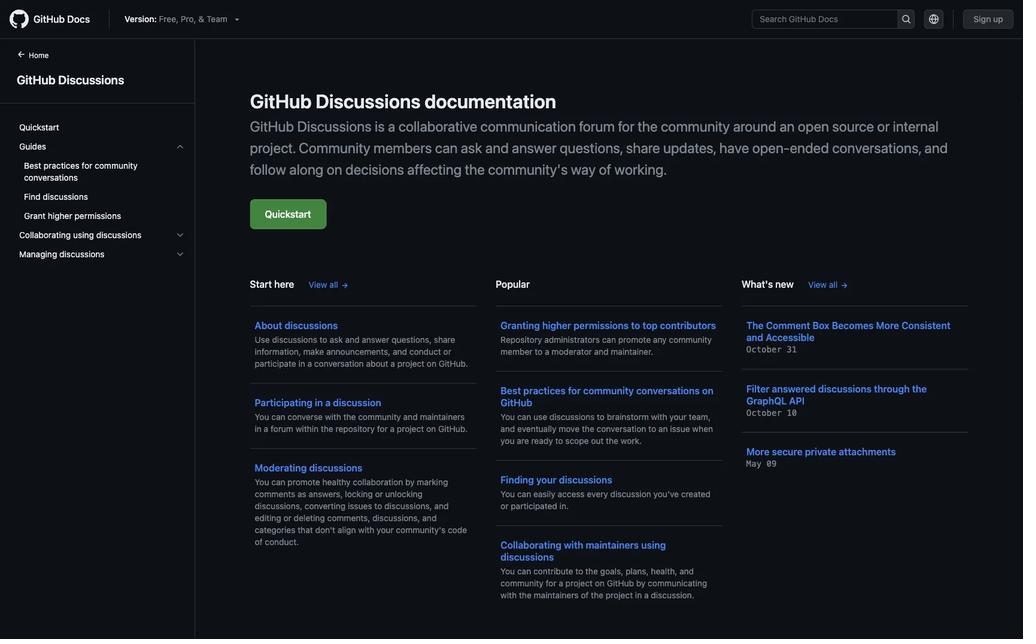 Task type: locate. For each thing, give the bounding box(es) containing it.
1 vertical spatial community's
[[396, 526, 446, 536]]

forum
[[579, 118, 615, 135], [271, 424, 294, 434]]

0 vertical spatial quickstart link
[[14, 118, 190, 137]]

1 vertical spatial ask
[[330, 335, 343, 345]]

all up 'box'
[[830, 280, 838, 290]]

1 vertical spatial best
[[501, 386, 521, 397]]

discussions inside moderating discussions you can promote healthy collaboration by marking comments as answers, locking or unlocking discussions, converting issues to discussions, and editing or deleting comments, discussions, and categories that don't align with your community's code of conduct.
[[309, 463, 363, 474]]

discussions up the healthy
[[309, 463, 363, 474]]

1 vertical spatial sc 9kayk9 0 image
[[176, 250, 185, 259]]

are
[[517, 436, 529, 446]]

quickstart down along
[[265, 209, 311, 220]]

with inside moderating discussions you can promote healthy collaboration by marking comments as answers, locking or unlocking discussions, converting issues to discussions, and editing or deleting comments, discussions, and categories that don't align with your community's code of conduct.
[[358, 526, 375, 536]]

1 horizontal spatial best
[[501, 386, 521, 397]]

0 vertical spatial of
[[599, 161, 612, 178]]

quickstart link down along
[[250, 199, 326, 229]]

discussions up contribute
[[501, 552, 554, 563]]

discussions up move
[[550, 412, 595, 422]]

1 horizontal spatial answer
[[512, 140, 557, 156]]

ask down collaborative at the left top of the page
[[461, 140, 483, 156]]

discussions down home link
[[58, 72, 124, 87]]

promote up as
[[288, 478, 320, 488]]

october down the on the right bottom of the page
[[747, 345, 782, 355]]

None search field
[[753, 10, 916, 29]]

sc 9kayk9 0 image inside 'guides' dropdown button
[[176, 142, 185, 152]]

permissions inside granting higher permissions to top contributors repository administrators can promote any community member to a moderator and maintainer.
[[574, 320, 629, 332]]

all for discussions
[[330, 280, 338, 290]]

docs
[[67, 13, 90, 25]]

team
[[207, 14, 228, 24]]

can down participating
[[272, 412, 286, 422]]

conversations inside best practices for community conversations
[[24, 173, 78, 183]]

collaborating for with
[[501, 540, 562, 551]]

using inside collaborating with maintainers using discussions you can contribute to the goals, plans, health, and community for a project on github by communicating with the maintainers of the project in a discussion.
[[642, 540, 666, 551]]

your up easily
[[537, 475, 557, 486]]

community's inside github discussions documentation github discussions is a collaborative communication forum for the community around an open source or internal project. community members can ask and answer questions, share updates, have open-ended conversations, and follow along on decisions affecting the community's way of working.
[[488, 161, 568, 178]]

discussion
[[333, 397, 381, 409], [611, 490, 652, 500]]

permissions for grant
[[75, 211, 121, 221]]

best
[[24, 161, 41, 171], [501, 386, 521, 397]]

1 vertical spatial an
[[659, 424, 668, 434]]

discussion up repository
[[333, 397, 381, 409]]

practices inside best practices for community conversations on github you can use discussions to brainstorm with your team, and eventually move the conversation to an issue when you are ready to scope out the work.
[[524, 386, 566, 397]]

view
[[309, 280, 327, 290], [809, 280, 827, 290]]

higher inside granting higher permissions to top contributors repository administrators can promote any community member to a moderator and maintainer.
[[543, 320, 572, 332]]

conversations for best practices for community conversations on github you can use discussions to brainstorm with your team, and eventually move the conversation to an issue when you are ready to scope out the work.
[[637, 386, 700, 397]]

2 guides element from the top
[[10, 156, 195, 226]]

grant higher permissions
[[24, 211, 121, 221]]

0 vertical spatial an
[[780, 118, 795, 135]]

contributors
[[660, 320, 717, 332]]

share
[[627, 140, 661, 156], [434, 335, 456, 345]]

on down community
[[327, 161, 342, 178]]

conversations up find discussions
[[24, 173, 78, 183]]

forum left within on the left of the page
[[271, 424, 294, 434]]

promote
[[619, 335, 651, 345], [288, 478, 320, 488]]

an inside best practices for community conversations on github you can use discussions to brainstorm with your team, and eventually move the conversation to an issue when you are ready to scope out the work.
[[659, 424, 668, 434]]

0 horizontal spatial view all link
[[309, 279, 349, 291]]

1 horizontal spatial your
[[537, 475, 557, 486]]

0 vertical spatial discussion
[[333, 397, 381, 409]]

ready
[[532, 436, 553, 446]]

1 vertical spatial discussions
[[316, 90, 421, 113]]

0 horizontal spatial conversations
[[24, 173, 78, 183]]

for up move
[[568, 386, 581, 397]]

community up updates,
[[661, 118, 730, 135]]

github discussions documentation github discussions is a collaborative communication forum for the community around an open source or internal project. community members can ask and answer questions, share updates, have open-ended conversations, and follow along on decisions affecting the community's way of working.
[[250, 90, 948, 178]]

discussions inside guides element
[[43, 192, 88, 202]]

collaborating inside "dropdown button"
[[19, 230, 71, 240]]

1 horizontal spatial maintainers
[[534, 591, 579, 601]]

ask inside about discussions use discussions to ask and answer questions, share information, make announcements, and conduct or participate in a conversation about a project on github.
[[330, 335, 343, 345]]

0 horizontal spatial promote
[[288, 478, 320, 488]]

or right conduct
[[444, 347, 452, 357]]

of inside github discussions documentation github discussions is a collaborative communication forum for the community around an open source or internal project. community members can ask and answer questions, share updates, have open-ended conversations, and follow along on decisions affecting the community's way of working.
[[599, 161, 612, 178]]

0 horizontal spatial conversation
[[314, 359, 364, 369]]

0 vertical spatial permissions
[[75, 211, 121, 221]]

best inside best practices for community conversations on github you can use discussions to brainstorm with your team, and eventually move the conversation to an issue when you are ready to scope out the work.
[[501, 386, 521, 397]]

1 horizontal spatial permissions
[[574, 320, 629, 332]]

discussions down collaborating using discussions
[[59, 250, 105, 259]]

0 vertical spatial quickstart
[[19, 123, 59, 132]]

you inside moderating discussions you can promote healthy collaboration by marking comments as answers, locking or unlocking discussions, converting issues to discussions, and editing or deleting comments, discussions, and categories that don't align with your community's code of conduct.
[[255, 478, 269, 488]]

project down conduct
[[398, 359, 425, 369]]

0 vertical spatial questions,
[[560, 140, 623, 156]]

what's new
[[742, 279, 794, 290]]

issues
[[348, 502, 372, 512]]

october inside the comment box becomes more consistent and accessible october 31
[[747, 345, 782, 355]]

1 vertical spatial your
[[537, 475, 557, 486]]

1 vertical spatial questions,
[[392, 335, 432, 345]]

conversation
[[314, 359, 364, 369], [597, 424, 647, 434]]

in down plans,
[[636, 591, 642, 601]]

best down the guides
[[24, 161, 41, 171]]

questions, up conduct
[[392, 335, 432, 345]]

1 vertical spatial forum
[[271, 424, 294, 434]]

0 vertical spatial your
[[670, 412, 687, 422]]

conversation inside best practices for community conversations on github you can use discussions to brainstorm with your team, and eventually move the conversation to an issue when you are ready to scope out the work.
[[597, 424, 647, 434]]

github. down conduct
[[439, 359, 468, 369]]

sc 9kayk9 0 image
[[176, 142, 185, 152], [176, 250, 185, 259]]

for up working.
[[619, 118, 635, 135]]

0 horizontal spatial of
[[255, 538, 263, 548]]

0 horizontal spatial an
[[659, 424, 668, 434]]

0 vertical spatial share
[[627, 140, 661, 156]]

1 vertical spatial higher
[[543, 320, 572, 332]]

community's
[[488, 161, 568, 178], [396, 526, 446, 536]]

can up comments
[[272, 478, 286, 488]]

collaborative
[[399, 118, 478, 135]]

in inside collaborating with maintainers using discussions you can contribute to the goals, plans, health, and community for a project on github by communicating with the maintainers of the project in a discussion.
[[636, 591, 642, 601]]

1 vertical spatial collaborating
[[501, 540, 562, 551]]

1 vertical spatial share
[[434, 335, 456, 345]]

becomes
[[832, 320, 874, 332]]

discussions,
[[255, 502, 303, 512], [385, 502, 432, 512], [373, 514, 420, 524]]

in down participating
[[255, 424, 262, 434]]

repository
[[501, 335, 542, 345]]

1 all from the left
[[330, 280, 338, 290]]

source
[[833, 118, 875, 135]]

higher up administrators on the bottom of page
[[543, 320, 572, 332]]

0 horizontal spatial community's
[[396, 526, 446, 536]]

answer inside github discussions documentation github discussions is a collaborative communication forum for the community around an open source or internal project. community members can ask and answer questions, share updates, have open-ended conversations, and follow along on decisions affecting the community's way of working.
[[512, 140, 557, 156]]

best for best practices for community conversations
[[24, 161, 41, 171]]

09
[[767, 460, 777, 469]]

1 view from the left
[[309, 280, 327, 290]]

discussions left through
[[819, 383, 872, 395]]

1 horizontal spatial share
[[627, 140, 661, 156]]

1 view all from the left
[[309, 280, 338, 290]]

contribute
[[534, 567, 574, 577]]

0 vertical spatial higher
[[48, 211, 72, 221]]

0 vertical spatial practices
[[44, 161, 79, 171]]

conversations inside best practices for community conversations on github you can use discussions to brainstorm with your team, and eventually move the conversation to an issue when you are ready to scope out the work.
[[637, 386, 700, 397]]

you up comments
[[255, 478, 269, 488]]

more
[[877, 320, 900, 332], [747, 447, 770, 458]]

project right repository
[[397, 424, 424, 434]]

quickstart
[[19, 123, 59, 132], [265, 209, 311, 220]]

1 horizontal spatial more
[[877, 320, 900, 332]]

for down contribute
[[546, 579, 557, 589]]

managing discussions
[[19, 250, 105, 259]]

1 vertical spatial practices
[[524, 386, 566, 397]]

you inside collaborating with maintainers using discussions you can contribute to the goals, plans, health, and community for a project on github by communicating with the maintainers of the project in a discussion.
[[501, 567, 515, 577]]

1 horizontal spatial higher
[[543, 320, 572, 332]]

communicating
[[648, 579, 708, 589]]

2 vertical spatial your
[[377, 526, 394, 536]]

best practices for community conversations link
[[14, 156, 190, 188]]

discussions inside "dropdown button"
[[96, 230, 142, 240]]

community
[[661, 118, 730, 135], [95, 161, 138, 171], [669, 335, 712, 345], [584, 386, 634, 397], [358, 412, 401, 422], [501, 579, 544, 589]]

discussion right the every
[[611, 490, 652, 500]]

higher inside github discussions "element"
[[48, 211, 72, 221]]

0 horizontal spatial forum
[[271, 424, 294, 434]]

or inside github discussions documentation github discussions is a collaborative communication forum for the community around an open source or internal project. community members can ask and answer questions, share updates, have open-ended conversations, and follow along on decisions affecting the community's way of working.
[[878, 118, 890, 135]]

using inside collaborating using discussions "dropdown button"
[[73, 230, 94, 240]]

for inside best practices for community conversations on github you can use discussions to brainstorm with your team, and eventually move the conversation to an issue when you are ready to scope out the work.
[[568, 386, 581, 397]]

0 horizontal spatial collaborating
[[19, 230, 71, 240]]

discussions up make
[[285, 320, 338, 332]]

you
[[255, 412, 269, 422], [501, 412, 515, 422], [255, 478, 269, 488], [501, 490, 515, 500], [501, 567, 515, 577]]

1 vertical spatial maintainers
[[586, 540, 639, 551]]

can up participated
[[518, 490, 532, 500]]

view all for what's new
[[809, 280, 838, 290]]

practices for best practices for community conversations
[[44, 161, 79, 171]]

view all for start here
[[309, 280, 338, 290]]

1 horizontal spatial community's
[[488, 161, 568, 178]]

0 vertical spatial maintainers
[[420, 412, 465, 422]]

0 vertical spatial collaborating
[[19, 230, 71, 240]]

your inside finding your discussions you can easily access every discussion you've created or participated in.
[[537, 475, 557, 486]]

guides element
[[10, 137, 195, 226], [10, 156, 195, 226]]

for inside best practices for community conversations
[[82, 161, 92, 171]]

1 vertical spatial conversation
[[597, 424, 647, 434]]

accessible
[[766, 332, 815, 344]]

using down grant higher permissions
[[73, 230, 94, 240]]

secure
[[772, 447, 803, 458]]

all for comment
[[830, 280, 838, 290]]

your up "issue"
[[670, 412, 687, 422]]

1 horizontal spatial using
[[642, 540, 666, 551]]

answered
[[772, 383, 816, 395]]

0 horizontal spatial permissions
[[75, 211, 121, 221]]

up
[[994, 14, 1004, 24]]

access
[[558, 490, 585, 500]]

best practices for community conversations
[[24, 161, 138, 183]]

discussions inside "element"
[[58, 72, 124, 87]]

project down contribute
[[566, 579, 593, 589]]

with
[[325, 412, 341, 422], [652, 412, 668, 422], [358, 526, 375, 536], [564, 540, 584, 551], [501, 591, 517, 601]]

an left open
[[780, 118, 795, 135]]

1 horizontal spatial forum
[[579, 118, 615, 135]]

discussions up is
[[316, 90, 421, 113]]

conduct
[[410, 347, 441, 357]]

permissions down find discussions link
[[75, 211, 121, 221]]

0 vertical spatial answer
[[512, 140, 557, 156]]

can left contribute
[[518, 567, 532, 577]]

october down graphql
[[747, 408, 782, 418]]

0 vertical spatial conversation
[[314, 359, 364, 369]]

of inside moderating discussions you can promote healthy collaboration by marking comments as answers, locking or unlocking discussions, converting issues to discussions, and editing or deleting comments, discussions, and categories that don't align with your community's code of conduct.
[[255, 538, 263, 548]]

practices up use on the bottom of page
[[524, 386, 566, 397]]

about discussions use discussions to ask and answer questions, share information, make announcements, and conduct or participate in a conversation about a project on github.
[[255, 320, 468, 369]]

0 vertical spatial best
[[24, 161, 41, 171]]

view all right 'here'
[[309, 280, 338, 290]]

github. up marking
[[439, 424, 468, 434]]

community inside collaborating with maintainers using discussions you can contribute to the goals, plans, health, and community for a project on github by communicating with the maintainers of the project in a discussion.
[[501, 579, 544, 589]]

0 vertical spatial october
[[747, 345, 782, 355]]

conversations up "issue"
[[637, 386, 700, 397]]

in
[[299, 359, 305, 369], [315, 397, 323, 409], [255, 424, 262, 434], [636, 591, 642, 601]]

collaborating up managing
[[19, 230, 71, 240]]

october
[[747, 345, 782, 355], [747, 408, 782, 418]]

0 horizontal spatial higher
[[48, 211, 72, 221]]

0 vertical spatial conversations
[[24, 173, 78, 183]]

&
[[199, 14, 204, 24]]

on down goals,
[[595, 579, 605, 589]]

questions, up way
[[560, 140, 623, 156]]

you left contribute
[[501, 567, 515, 577]]

may 09 element
[[747, 460, 777, 469]]

project inside participating in a discussion you can converse with the community and maintainers in a forum within the repository for a project on github.
[[397, 424, 424, 434]]

on up marking
[[427, 424, 436, 434]]

participating in a discussion you can converse with the community and maintainers in a forum within the repository for a project on github.
[[255, 397, 468, 434]]

1 horizontal spatial discussion
[[611, 490, 652, 500]]

1 horizontal spatial by
[[637, 579, 646, 589]]

to up out
[[597, 412, 605, 422]]

can
[[435, 140, 458, 156], [603, 335, 616, 345], [272, 412, 286, 422], [518, 412, 532, 422], [272, 478, 286, 488], [518, 490, 532, 500], [518, 567, 532, 577]]

collaborating for using
[[19, 230, 71, 240]]

grant higher permissions link
[[14, 207, 190, 226]]

1 horizontal spatial view
[[809, 280, 827, 290]]

1 horizontal spatial view all link
[[809, 279, 849, 291]]

community up repository
[[358, 412, 401, 422]]

is
[[375, 118, 385, 135]]

or
[[878, 118, 890, 135], [444, 347, 452, 357], [375, 490, 383, 500], [501, 502, 509, 512], [284, 514, 292, 524]]

answer up announcements,
[[362, 335, 390, 345]]

0 horizontal spatial ask
[[330, 335, 343, 345]]

on
[[327, 161, 342, 178], [427, 359, 437, 369], [703, 386, 714, 397], [427, 424, 436, 434], [595, 579, 605, 589]]

by up unlocking
[[406, 478, 415, 488]]

community down contribute
[[501, 579, 544, 589]]

best down member
[[501, 386, 521, 397]]

0 horizontal spatial using
[[73, 230, 94, 240]]

to inside about discussions use discussions to ask and answer questions, share information, make announcements, and conduct or participate in a conversation about a project on github.
[[320, 335, 328, 345]]

by down plans,
[[637, 579, 646, 589]]

can down collaborative at the left top of the page
[[435, 140, 458, 156]]

0 horizontal spatial best
[[24, 161, 41, 171]]

triangle down image
[[232, 14, 242, 24]]

github docs link
[[10, 10, 100, 29]]

you inside finding your discussions you can easily access every discussion you've created or participated in.
[[501, 490, 515, 500]]

working.
[[615, 161, 667, 178]]

you up you at the bottom of the page
[[501, 412, 515, 422]]

0 horizontal spatial view
[[309, 280, 327, 290]]

all right 'here'
[[330, 280, 338, 290]]

deleting
[[294, 514, 325, 524]]

0 horizontal spatial more
[[747, 447, 770, 458]]

1 horizontal spatial conversation
[[597, 424, 647, 434]]

permissions inside guides element
[[75, 211, 121, 221]]

an left "issue"
[[659, 424, 668, 434]]

granting
[[501, 320, 540, 332]]

1 vertical spatial discussion
[[611, 490, 652, 500]]

practices inside best practices for community conversations
[[44, 161, 79, 171]]

on down conduct
[[427, 359, 437, 369]]

along
[[290, 161, 324, 178]]

discussion.
[[651, 591, 695, 601]]

1 horizontal spatial promote
[[619, 335, 651, 345]]

1 october from the top
[[747, 345, 782, 355]]

internal
[[894, 118, 939, 135]]

to left top at the bottom right
[[631, 320, 641, 332]]

october 10 element
[[747, 408, 797, 418]]

participated
[[511, 502, 558, 512]]

0 vertical spatial sc 9kayk9 0 image
[[176, 142, 185, 152]]

answer
[[512, 140, 557, 156], [362, 335, 390, 345]]

editing
[[255, 514, 281, 524]]

1 horizontal spatial collaborating
[[501, 540, 562, 551]]

the inside filter answered discussions through the graphql api october 10
[[913, 383, 928, 395]]

0 horizontal spatial maintainers
[[420, 412, 465, 422]]

1 vertical spatial october
[[747, 408, 782, 418]]

ask up announcements,
[[330, 335, 343, 345]]

collaborating inside collaborating with maintainers using discussions you can contribute to the goals, plans, health, and community for a project on github by communicating with the maintainers of the project in a discussion.
[[501, 540, 562, 551]]

code
[[448, 526, 467, 536]]

1 horizontal spatial quickstart link
[[250, 199, 326, 229]]

1 horizontal spatial conversations
[[637, 386, 700, 397]]

on inside about discussions use discussions to ask and answer questions, share information, make announcements, and conduct or participate in a conversation about a project on github.
[[427, 359, 437, 369]]

2 sc 9kayk9 0 image from the top
[[176, 250, 185, 259]]

1 vertical spatial github.
[[439, 424, 468, 434]]

can inside moderating discussions you can promote healthy collaboration by marking comments as answers, locking or unlocking discussions, converting issues to discussions, and editing or deleting comments, discussions, and categories that don't align with your community's code of conduct.
[[272, 478, 286, 488]]

you've
[[654, 490, 679, 500]]

community's left code
[[396, 526, 446, 536]]

view all
[[309, 280, 338, 290], [809, 280, 838, 290]]

on up team,
[[703, 386, 714, 397]]

and
[[486, 140, 509, 156], [925, 140, 948, 156], [747, 332, 764, 344], [345, 335, 360, 345], [393, 347, 407, 357], [595, 347, 609, 357], [404, 412, 418, 422], [501, 424, 515, 434], [435, 502, 449, 512], [423, 514, 437, 524], [680, 567, 694, 577]]

1 horizontal spatial ask
[[461, 140, 483, 156]]

1 horizontal spatial questions,
[[560, 140, 623, 156]]

every
[[587, 490, 609, 500]]

to up make
[[320, 335, 328, 345]]

api
[[790, 395, 805, 407]]

view all link for start here
[[309, 279, 349, 291]]

answer down the communication
[[512, 140, 557, 156]]

1 vertical spatial promote
[[288, 478, 320, 488]]

using up health,
[[642, 540, 666, 551]]

locking
[[345, 490, 373, 500]]

0 vertical spatial forum
[[579, 118, 615, 135]]

can inside finding your discussions you can easily access every discussion you've created or participated in.
[[518, 490, 532, 500]]

2 all from the left
[[830, 280, 838, 290]]

a
[[388, 118, 396, 135], [545, 347, 550, 357], [308, 359, 312, 369], [391, 359, 395, 369], [325, 397, 331, 409], [264, 424, 269, 434], [390, 424, 395, 434], [559, 579, 564, 589], [645, 591, 649, 601]]

a down participating
[[264, 424, 269, 434]]

2 view from the left
[[809, 280, 827, 290]]

a right participating
[[325, 397, 331, 409]]

1 sc 9kayk9 0 image from the top
[[176, 142, 185, 152]]

in.
[[560, 502, 569, 512]]

1 vertical spatial conversations
[[637, 386, 700, 397]]

to right issues
[[375, 502, 382, 512]]

communication
[[481, 118, 576, 135]]

issue
[[671, 424, 691, 434]]

your inside best practices for community conversations on github you can use discussions to brainstorm with your team, and eventually move the conversation to an issue when you are ready to scope out the work.
[[670, 412, 687, 422]]

forum up way
[[579, 118, 615, 135]]

2 vertical spatial of
[[581, 591, 589, 601]]

can left use on the bottom of page
[[518, 412, 532, 422]]

0 horizontal spatial answer
[[362, 335, 390, 345]]

1 vertical spatial of
[[255, 538, 263, 548]]

quickstart inside github discussions "element"
[[19, 123, 59, 132]]

1 horizontal spatial view all
[[809, 280, 838, 290]]

forum inside github discussions documentation github discussions is a collaborative communication forum for the community around an open source or internal project. community members can ask and answer questions, share updates, have open-ended conversations, and follow along on decisions affecting the community's way of working.
[[579, 118, 615, 135]]

1 vertical spatial answer
[[362, 335, 390, 345]]

with inside best practices for community conversations on github you can use discussions to brainstorm with your team, and eventually move the conversation to an issue when you are ready to scope out the work.
[[652, 412, 668, 422]]

collaborating up contribute
[[501, 540, 562, 551]]

find discussions link
[[14, 188, 190, 207]]

2 view all from the left
[[809, 280, 838, 290]]

1 vertical spatial permissions
[[574, 320, 629, 332]]

2 october from the top
[[747, 408, 782, 418]]

collaboration
[[353, 478, 403, 488]]

1 horizontal spatial practices
[[524, 386, 566, 397]]

discussions down grant higher permissions link
[[96, 230, 142, 240]]

2 horizontal spatial your
[[670, 412, 687, 422]]

discussions inside filter answered discussions through the graphql api october 10
[[819, 383, 872, 395]]

0 horizontal spatial by
[[406, 478, 415, 488]]

higher for granting
[[543, 320, 572, 332]]

github inside 'link'
[[34, 13, 65, 25]]

or inside about discussions use discussions to ask and answer questions, share information, make announcements, and conduct or participate in a conversation about a project on github.
[[444, 347, 452, 357]]

for down 'guides' dropdown button
[[82, 161, 92, 171]]

discussions up community
[[297, 118, 372, 135]]

or up conversations,
[[878, 118, 890, 135]]

comment
[[767, 320, 811, 332]]

a right is
[[388, 118, 396, 135]]

more right becomes
[[877, 320, 900, 332]]

1 vertical spatial more
[[747, 447, 770, 458]]

of inside collaborating with maintainers using discussions you can contribute to the goals, plans, health, and community for a project on github by communicating with the maintainers of the project in a discussion.
[[581, 591, 589, 601]]

2 view all link from the left
[[809, 279, 849, 291]]

information,
[[255, 347, 301, 357]]

view all link
[[309, 279, 349, 291], [809, 279, 849, 291]]

to
[[631, 320, 641, 332], [320, 335, 328, 345], [535, 347, 543, 357], [597, 412, 605, 422], [649, 424, 657, 434], [556, 436, 563, 446], [375, 502, 382, 512], [576, 567, 584, 577]]

0 vertical spatial by
[[406, 478, 415, 488]]

community down contributors
[[669, 335, 712, 345]]

search image
[[902, 14, 912, 24]]

1 view all link from the left
[[309, 279, 349, 291]]

the
[[747, 320, 764, 332]]

github inside best practices for community conversations on github you can use discussions to brainstorm with your team, and eventually move the conversation to an issue when you are ready to scope out the work.
[[501, 397, 533, 409]]

higher down find discussions
[[48, 211, 72, 221]]

an inside github discussions documentation github discussions is a collaborative communication forum for the community around an open source or internal project. community members can ask and answer questions, share updates, have open-ended conversations, and follow along on decisions affecting the community's way of working.
[[780, 118, 795, 135]]

questions,
[[560, 140, 623, 156], [392, 335, 432, 345]]

guides element containing best practices for community conversations
[[10, 156, 195, 226]]

community up brainstorm
[[584, 386, 634, 397]]

moderating discussions you can promote healthy collaboration by marking comments as answers, locking or unlocking discussions, converting issues to discussions, and editing or deleting comments, discussions, and categories that don't align with your community's code of conduct.
[[255, 463, 467, 548]]

view right 'here'
[[309, 280, 327, 290]]

1 horizontal spatial of
[[581, 591, 589, 601]]

conduct.
[[265, 538, 299, 548]]

0 vertical spatial promote
[[619, 335, 651, 345]]

community inside github discussions documentation github discussions is a collaborative communication forum for the community around an open source or internal project. community members can ask and answer questions, share updates, have open-ended conversations, and follow along on decisions affecting the community's way of working.
[[661, 118, 730, 135]]

conversation down announcements,
[[314, 359, 364, 369]]

can up maintainer.
[[603, 335, 616, 345]]

community's down the communication
[[488, 161, 568, 178]]

work.
[[621, 436, 642, 446]]

discussions inside finding your discussions you can easily access every discussion you've created or participated in.
[[559, 475, 613, 486]]

0 horizontal spatial view all
[[309, 280, 338, 290]]

a left moderator
[[545, 347, 550, 357]]

1 horizontal spatial an
[[780, 118, 795, 135]]

community inside granting higher permissions to top contributors repository administrators can promote any community member to a moderator and maintainer.
[[669, 335, 712, 345]]

0 vertical spatial more
[[877, 320, 900, 332]]

on inside github discussions documentation github discussions is a collaborative communication forum for the community around an open source or internal project. community members can ask and answer questions, share updates, have open-ended conversations, and follow along on decisions affecting the community's way of working.
[[327, 161, 342, 178]]

community down 'guides' dropdown button
[[95, 161, 138, 171]]

1 guides element from the top
[[10, 137, 195, 226]]

open
[[798, 118, 830, 135]]

maintainers inside participating in a discussion you can converse with the community and maintainers in a forum within the repository for a project on github.
[[420, 412, 465, 422]]

guides element containing guides
[[10, 137, 195, 226]]

discussions inside dropdown button
[[59, 250, 105, 259]]



Task type: vqa. For each thing, say whether or not it's contained in the screenshot.


Task type: describe. For each thing, give the bounding box(es) containing it.
converse
[[288, 412, 323, 422]]

you
[[501, 436, 515, 446]]

github docs
[[34, 13, 90, 25]]

collaborating using discussions button
[[14, 226, 190, 245]]

and inside the comment box becomes more consistent and accessible october 31
[[747, 332, 764, 344]]

healthy
[[323, 478, 351, 488]]

by inside collaborating with maintainers using discussions you can contribute to the goals, plans, health, and community for a project on github by communicating with the maintainers of the project in a discussion.
[[637, 579, 646, 589]]

categories
[[255, 526, 296, 536]]

guides
[[19, 142, 46, 152]]

any
[[654, 335, 667, 345]]

member
[[501, 347, 533, 357]]

for inside github discussions documentation github discussions is a collaborative communication forum for the community around an open source or internal project. community members can ask and answer questions, share updates, have open-ended conversations, and follow along on decisions affecting the community's way of working.
[[619, 118, 635, 135]]

may
[[747, 460, 762, 469]]

move
[[559, 424, 580, 434]]

questions, inside github discussions documentation github discussions is a collaborative communication forum for the community around an open source or internal project. community members can ask and answer questions, share updates, have open-ended conversations, and follow along on decisions affecting the community's way of working.
[[560, 140, 623, 156]]

or down collaboration
[[375, 490, 383, 500]]

about
[[255, 320, 282, 332]]

participate
[[255, 359, 296, 369]]

participating
[[255, 397, 313, 409]]

maintainer.
[[611, 347, 654, 357]]

2 vertical spatial discussions
[[297, 118, 372, 135]]

can inside granting higher permissions to top contributors repository administrators can promote any community member to a moderator and maintainer.
[[603, 335, 616, 345]]

answers,
[[309, 490, 343, 500]]

discussion inside finding your discussions you can easily access every discussion you've created or participated in.
[[611, 490, 652, 500]]

a down make
[[308, 359, 312, 369]]

goals,
[[601, 567, 624, 577]]

github inside "element"
[[17, 72, 56, 87]]

on inside participating in a discussion you can converse with the community and maintainers in a forum within the repository for a project on github.
[[427, 424, 436, 434]]

permissions for granting
[[574, 320, 629, 332]]

practices for best practices for community conversations on github you can use discussions to brainstorm with your team, and eventually move the conversation to an issue when you are ready to scope out the work.
[[524, 386, 566, 397]]

in up converse
[[315, 397, 323, 409]]

Search GitHub Docs search field
[[753, 10, 898, 28]]

grant
[[24, 211, 46, 221]]

filter
[[747, 383, 770, 395]]

to inside collaborating with maintainers using discussions you can contribute to the goals, plans, health, and community for a project on github by communicating with the maintainers of the project in a discussion.
[[576, 567, 584, 577]]

finding
[[501, 475, 534, 486]]

attachments
[[839, 447, 897, 458]]

on inside collaborating with maintainers using discussions you can contribute to the goals, plans, health, and community for a project on github by communicating with the maintainers of the project in a discussion.
[[595, 579, 605, 589]]

conversation inside about discussions use discussions to ask and answer questions, share information, make announcements, and conduct or participate in a conversation about a project on github.
[[314, 359, 364, 369]]

to down brainstorm
[[649, 424, 657, 434]]

moderating
[[255, 463, 307, 474]]

decisions
[[346, 161, 404, 178]]

github discussions
[[17, 72, 124, 87]]

1 vertical spatial quickstart link
[[250, 199, 326, 229]]

ended
[[790, 140, 830, 156]]

use
[[534, 412, 548, 422]]

or inside finding your discussions you can easily access every discussion you've created or participated in.
[[501, 502, 509, 512]]

your inside moderating discussions you can promote healthy collaboration by marking comments as answers, locking or unlocking discussions, converting issues to discussions, and editing or deleting comments, discussions, and categories that don't align with your community's code of conduct.
[[377, 526, 394, 536]]

promote inside moderating discussions you can promote healthy collaboration by marking comments as answers, locking or unlocking discussions, converting issues to discussions, and editing or deleting comments, discussions, and categories that don't align with your community's code of conduct.
[[288, 478, 320, 488]]

sc 9kayk9 0 image
[[176, 231, 185, 240]]

best practices for community conversations on github you can use discussions to brainstorm with your team, and eventually move the conversation to an issue when you are ready to scope out the work.
[[501, 386, 714, 446]]

questions, inside about discussions use discussions to ask and answer questions, share information, make announcements, and conduct or participate in a conversation about a project on github.
[[392, 335, 432, 345]]

more inside more secure private attachments may 09
[[747, 447, 770, 458]]

brainstorm
[[607, 412, 649, 422]]

for inside collaborating with maintainers using discussions you can contribute to the goals, plans, health, and community for a project on github by communicating with the maintainers of the project in a discussion.
[[546, 579, 557, 589]]

documentation
[[425, 90, 557, 113]]

quickstart link inside github discussions "element"
[[14, 118, 190, 137]]

to down repository
[[535, 347, 543, 357]]

forum inside participating in a discussion you can converse with the community and maintainers in a forum within the repository for a project on github.
[[271, 424, 294, 434]]

github. inside participating in a discussion you can converse with the community and maintainers in a forum within the repository for a project on github.
[[439, 424, 468, 434]]

that
[[298, 526, 313, 536]]

github inside collaborating with maintainers using discussions you can contribute to the goals, plans, health, and community for a project on github by communicating with the maintainers of the project in a discussion.
[[607, 579, 634, 589]]

easily
[[534, 490, 556, 500]]

31
[[787, 345, 797, 355]]

managing discussions button
[[14, 245, 190, 264]]

view for what's new
[[809, 280, 827, 290]]

sc 9kayk9 0 image for managing discussions
[[176, 250, 185, 259]]

share inside github discussions documentation github discussions is a collaborative communication forum for the community around an open source or internal project. community members can ask and answer questions, share updates, have open-ended conversations, and follow along on decisions affecting the community's way of working.
[[627, 140, 661, 156]]

home link
[[12, 50, 68, 62]]

community inside participating in a discussion you can converse with the community and maintainers in a forum within the repository for a project on github.
[[358, 412, 401, 422]]

announcements,
[[327, 347, 391, 357]]

in inside about discussions use discussions to ask and answer questions, share information, make announcements, and conduct or participate in a conversation about a project on github.
[[299, 359, 305, 369]]

repository
[[336, 424, 375, 434]]

don't
[[315, 526, 336, 536]]

discussions for github discussions documentation github discussions is a collaborative communication forum for the community around an open source or internal project. community members can ask and answer questions, share updates, have open-ended conversations, and follow along on decisions affecting the community's way of working.
[[316, 90, 421, 113]]

or up "categories"
[[284, 514, 292, 524]]

and inside collaborating with maintainers using discussions you can contribute to the goals, plans, health, and community for a project on github by communicating with the maintainers of the project in a discussion.
[[680, 567, 694, 577]]

version: free, pro, & team
[[125, 14, 228, 24]]

discussions inside best practices for community conversations on github you can use discussions to brainstorm with your team, and eventually move the conversation to an issue when you are ready to scope out the work.
[[550, 412, 595, 422]]

can inside github discussions documentation github discussions is a collaborative communication forum for the community around an open source or internal project. community members can ask and answer questions, share updates, have open-ended conversations, and follow along on decisions affecting the community's way of working.
[[435, 140, 458, 156]]

project inside about discussions use discussions to ask and answer questions, share information, make announcements, and conduct or participate in a conversation about a project on github.
[[398, 359, 425, 369]]

converting
[[305, 502, 346, 512]]

github. inside about discussions use discussions to ask and answer questions, share information, make announcements, and conduct or participate in a conversation about a project on github.
[[439, 359, 468, 369]]

what's
[[742, 279, 774, 290]]

october 31 element
[[747, 345, 797, 355]]

and inside participating in a discussion you can converse with the community and maintainers in a forum within the repository for a project on github.
[[404, 412, 418, 422]]

pro,
[[181, 14, 196, 24]]

view for start here
[[309, 280, 327, 290]]

and inside granting higher permissions to top contributors repository administrators can promote any community member to a moderator and maintainer.
[[595, 347, 609, 357]]

october inside filter answered discussions through the graphql api october 10
[[747, 408, 782, 418]]

answer inside about discussions use discussions to ask and answer questions, share information, make announcements, and conduct or participate in a conversation about a project on github.
[[362, 335, 390, 345]]

about
[[366, 359, 389, 369]]

as
[[298, 490, 307, 500]]

more inside the comment box becomes more consistent and accessible october 31
[[877, 320, 900, 332]]

github discussions element
[[0, 49, 195, 639]]

the comment box becomes more consistent and accessible october 31
[[747, 320, 951, 355]]

find
[[24, 192, 41, 202]]

and inside best practices for community conversations on github you can use discussions to brainstorm with your team, and eventually move the conversation to an issue when you are ready to scope out the work.
[[501, 424, 515, 434]]

moderator
[[552, 347, 592, 357]]

out
[[591, 436, 604, 446]]

you inside participating in a discussion you can converse with the community and maintainers in a forum within the repository for a project on github.
[[255, 412, 269, 422]]

can inside best practices for community conversations on github you can use discussions to brainstorm with your team, and eventually move the conversation to an issue when you are ready to scope out the work.
[[518, 412, 532, 422]]

sc 9kayk9 0 image for guides
[[176, 142, 185, 152]]

members
[[374, 140, 432, 156]]

open-
[[753, 140, 790, 156]]

community inside best practices for community conversations
[[95, 161, 138, 171]]

administrators
[[545, 335, 600, 345]]

consistent
[[902, 320, 951, 332]]

version:
[[125, 14, 157, 24]]

higher for grant
[[48, 211, 72, 221]]

discussions inside collaborating with maintainers using discussions you can contribute to the goals, plans, health, and community for a project on github by communicating with the maintainers of the project in a discussion.
[[501, 552, 554, 563]]

align
[[338, 526, 356, 536]]

2 horizontal spatial maintainers
[[586, 540, 639, 551]]

eventually
[[518, 424, 557, 434]]

find discussions
[[24, 192, 88, 202]]

on inside best practices for community conversations on github you can use discussions to brainstorm with your team, and eventually move the conversation to an issue when you are ready to scope out the work.
[[703, 386, 714, 397]]

view all link for what's new
[[809, 279, 849, 291]]

1 vertical spatial quickstart
[[265, 209, 311, 220]]

comments
[[255, 490, 295, 500]]

conversations,
[[833, 140, 922, 156]]

have
[[720, 140, 750, 156]]

a right repository
[[390, 424, 395, 434]]

project down goals,
[[606, 591, 633, 601]]

can inside participating in a discussion you can converse with the community and maintainers in a forum within the repository for a project on github.
[[272, 412, 286, 422]]

home
[[29, 51, 49, 59]]

created
[[682, 490, 711, 500]]

a inside github discussions documentation github discussions is a collaborative communication forum for the community around an open source or internal project. community members can ask and answer questions, share updates, have open-ended conversations, and follow along on decisions affecting the community's way of working.
[[388, 118, 396, 135]]

a down plans,
[[645, 591, 649, 601]]

for inside participating in a discussion you can converse with the community and maintainers in a forum within the repository for a project on github.
[[377, 424, 388, 434]]

discussions up information,
[[272, 335, 317, 345]]

marking
[[417, 478, 448, 488]]

plans,
[[626, 567, 649, 577]]

collaborating using discussions
[[19, 230, 142, 240]]

sign up link
[[964, 10, 1014, 29]]

github discussions link
[[14, 71, 180, 89]]

discussion inside participating in a discussion you can converse with the community and maintainers in a forum within the repository for a project on github.
[[333, 397, 381, 409]]

by inside moderating discussions you can promote healthy collaboration by marking comments as answers, locking or unlocking discussions, converting issues to discussions, and editing or deleting comments, discussions, and categories that don't align with your community's code of conduct.
[[406, 478, 415, 488]]

comments,
[[327, 514, 370, 524]]

community's inside moderating discussions you can promote healthy collaboration by marking comments as answers, locking or unlocking discussions, converting issues to discussions, and editing or deleting comments, discussions, and categories that don't align with your community's code of conduct.
[[396, 526, 446, 536]]

ask inside github discussions documentation github discussions is a collaborative communication forum for the community around an open source or internal project. community members can ask and answer questions, share updates, have open-ended conversations, and follow along on decisions affecting the community's way of working.
[[461, 140, 483, 156]]

affecting
[[408, 161, 462, 178]]

a right the about
[[391, 359, 395, 369]]

to down move
[[556, 436, 563, 446]]

a down contribute
[[559, 579, 564, 589]]

you inside best practices for community conversations on github you can use discussions to brainstorm with your team, and eventually move the conversation to an issue when you are ready to scope out the work.
[[501, 412, 515, 422]]

free,
[[159, 14, 179, 24]]

select language: current language is english image
[[930, 14, 940, 24]]

promote inside granting higher permissions to top contributors repository administrators can promote any community member to a moderator and maintainer.
[[619, 335, 651, 345]]

discussions for github discussions
[[58, 72, 124, 87]]

to inside moderating discussions you can promote healthy collaboration by marking comments as answers, locking or unlocking discussions, converting issues to discussions, and editing or deleting comments, discussions, and categories that don't align with your community's code of conduct.
[[375, 502, 382, 512]]

conversations for best practices for community conversations
[[24, 173, 78, 183]]

share inside about discussions use discussions to ask and answer questions, share information, make announcements, and conduct or participate in a conversation about a project on github.
[[434, 335, 456, 345]]

here
[[275, 279, 294, 290]]

team,
[[689, 412, 711, 422]]

filter answered discussions through the graphql api october 10
[[747, 383, 928, 418]]

community inside best practices for community conversations on github you can use discussions to brainstorm with your team, and eventually move the conversation to an issue when you are ready to scope out the work.
[[584, 386, 634, 397]]

can inside collaborating with maintainers using discussions you can contribute to the goals, plans, health, and community for a project on github by communicating with the maintainers of the project in a discussion.
[[518, 567, 532, 577]]

with inside participating in a discussion you can converse with the community and maintainers in a forum within the repository for a project on github.
[[325, 412, 341, 422]]

make
[[304, 347, 324, 357]]

within
[[296, 424, 319, 434]]

best for best practices for community conversations on github you can use discussions to brainstorm with your team, and eventually move the conversation to an issue when you are ready to scope out the work.
[[501, 386, 521, 397]]

collaborating with maintainers using discussions you can contribute to the goals, plans, health, and community for a project on github by communicating with the maintainers of the project in a discussion.
[[501, 540, 708, 601]]

a inside granting higher permissions to top contributors repository administrators can promote any community member to a moderator and maintainer.
[[545, 347, 550, 357]]

sign
[[974, 14, 992, 24]]

top
[[643, 320, 658, 332]]



